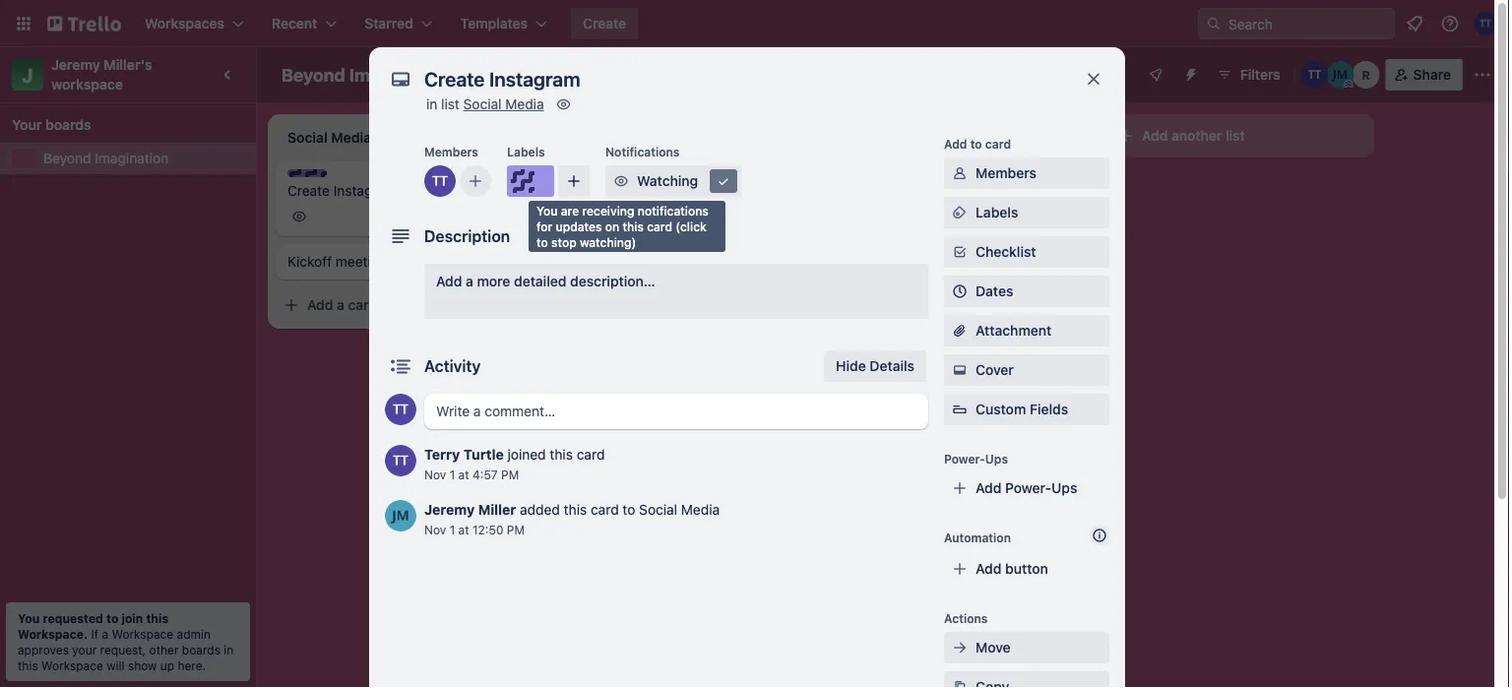 Task type: describe. For each thing, give the bounding box(es) containing it.
you requested to join this workspace.
[[18, 612, 169, 641]]

cover link
[[944, 354, 1110, 386]]

board link
[[534, 59, 618, 91]]

thoughts thinking
[[567, 170, 641, 199]]

j
[[22, 63, 33, 86]]

miller
[[478, 502, 516, 518]]

sm image down actions
[[950, 677, 970, 687]]

dates
[[976, 283, 1014, 299]]

card inside terry turtle joined this card nov 1 at 4:57 pm
[[577, 447, 605, 463]]

1 vertical spatial labels
[[976, 204, 1019, 221]]

0 horizontal spatial ups
[[985, 452, 1008, 466]]

watching button
[[606, 165, 741, 197]]

for
[[537, 220, 553, 233]]

to up members link
[[971, 137, 982, 151]]

jeremy for jeremy miller added this card to social media nov 1 at 12:50 pm
[[424, 502, 475, 518]]

details
[[870, 358, 915, 374]]

card inside jeremy miller added this card to social media nov 1 at 12:50 pm
[[591, 502, 619, 518]]

jeremy miller added this card to social media nov 1 at 12:50 pm
[[424, 502, 720, 537]]

thinking
[[567, 183, 622, 199]]

back to home image
[[47, 8, 121, 39]]

add a more detailed description…
[[436, 273, 655, 290]]

card inside "you are receiving notifications for updates on this card (click to stop watching)"
[[647, 220, 673, 233]]

pm inside jeremy miller added this card to social media nov 1 at 12:50 pm
[[507, 523, 525, 537]]

this inside terry turtle joined this card nov 1 at 4:57 pm
[[550, 447, 573, 463]]

a down receiving
[[617, 226, 624, 242]]

nov 1 at 4:57 pm link
[[424, 468, 519, 482]]

2 horizontal spatial terry turtle (terryturtle) image
[[1301, 61, 1329, 89]]

a down 'kickoff meeting'
[[337, 297, 345, 313]]

to inside you requested to join this workspace.
[[106, 612, 119, 625]]

power-ups
[[944, 452, 1008, 466]]

add a more detailed description… link
[[424, 264, 929, 319]]

members link
[[944, 158, 1110, 189]]

create for create instagram
[[288, 183, 330, 199]]

you for you are receiving notifications for updates on this card (click to stop watching)
[[537, 204, 558, 218]]

custom fields
[[976, 401, 1069, 418]]

0 vertical spatial labels
[[507, 145, 545, 159]]

share button
[[1386, 59, 1463, 91]]

add a card for add a card button to the left
[[307, 297, 377, 313]]

custom fields button
[[944, 400, 1110, 419]]

2 vertical spatial terry turtle (terryturtle) image
[[496, 205, 520, 228]]

workspace
[[51, 76, 123, 93]]

are
[[561, 204, 579, 218]]

filters button
[[1211, 59, 1287, 91]]

miller's
[[104, 57, 152, 73]]

add another list button
[[1107, 114, 1375, 158]]

create button
[[571, 8, 638, 39]]

1 vertical spatial workspace
[[41, 659, 103, 673]]

kickoff meeting link
[[288, 252, 516, 272]]

another
[[1172, 128, 1222, 144]]

sm image for checklist
[[950, 242, 970, 262]]

activity
[[424, 357, 481, 376]]

1 inside terry turtle joined this card nov 1 at 4:57 pm
[[450, 468, 455, 482]]

open information menu image
[[1441, 14, 1460, 33]]

boards inside the if a workspace admin approves your request, other boards in this workspace will show up here.
[[182, 643, 221, 657]]

1 inside jeremy miller added this card to social media nov 1 at 12:50 pm
[[450, 523, 455, 537]]

r button
[[1353, 61, 1380, 89]]

sm image for move
[[950, 638, 970, 658]]

description…
[[570, 273, 655, 290]]

notifications
[[606, 145, 680, 159]]

add down kickoff
[[307, 297, 333, 313]]

join
[[122, 612, 143, 625]]

jeremy miller's workspace
[[51, 57, 156, 93]]

watching)
[[580, 235, 636, 249]]

detailed
[[514, 273, 567, 290]]

sm image inside watching button
[[714, 171, 734, 191]]

instagram
[[334, 183, 397, 199]]

fields
[[1030, 401, 1069, 418]]

board
[[568, 66, 606, 83]]

on
[[605, 220, 620, 233]]

jeremy for jeremy miller's workspace
[[51, 57, 100, 73]]

you for you requested to join this workspace.
[[18, 612, 40, 625]]

pm inside terry turtle joined this card nov 1 at 4:57 pm
[[501, 468, 519, 482]]

automation image
[[1175, 59, 1203, 87]]

12:50
[[473, 523, 504, 537]]

1 horizontal spatial in
[[426, 96, 438, 112]]

labels link
[[944, 197, 1110, 228]]

primary element
[[0, 0, 1510, 47]]

social inside jeremy miller added this card to social media nov 1 at 12:50 pm
[[639, 502, 678, 518]]

beyond imagination inside text box
[[282, 64, 449, 85]]

hide
[[836, 358, 866, 374]]

description
[[424, 227, 510, 246]]

1 vertical spatial power-
[[1005, 480, 1052, 496]]

requested
[[43, 612, 103, 625]]

if a workspace admin approves your request, other boards in this workspace will show up here.
[[18, 627, 234, 673]]

this inside you requested to join this workspace.
[[146, 612, 169, 625]]

workspace visible image
[[507, 67, 522, 83]]

move
[[976, 640, 1011, 656]]

add another list
[[1142, 128, 1245, 144]]

added
[[520, 502, 560, 518]]

your boards with 1 items element
[[12, 113, 234, 137]]

in list social media
[[426, 96, 544, 112]]

up
[[160, 659, 174, 673]]

0 horizontal spatial terry turtle (terryturtle) image
[[424, 165, 456, 197]]

card right "on" at the top
[[628, 226, 657, 242]]

cover
[[976, 362, 1014, 378]]

1 vertical spatial imagination
[[95, 150, 169, 166]]

sm image for members
[[950, 163, 970, 183]]

receiving
[[582, 204, 635, 218]]

1 vertical spatial members
[[976, 165, 1037, 181]]

your
[[12, 117, 42, 133]]

1 horizontal spatial color: purple, title: none image
[[507, 165, 554, 197]]

1 horizontal spatial workspace
[[112, 627, 173, 641]]

admin
[[177, 627, 211, 641]]

workspace.
[[18, 627, 88, 641]]

nov inside terry turtle joined this card nov 1 at 4:57 pm
[[424, 468, 446, 482]]

attachment
[[976, 322, 1052, 339]]

at inside terry turtle joined this card nov 1 at 4:57 pm
[[458, 468, 469, 482]]

0 horizontal spatial color: purple, title: none image
[[288, 169, 327, 177]]

checklist link
[[944, 236, 1110, 268]]

card down meeting
[[348, 297, 377, 313]]

stop
[[551, 235, 577, 249]]

add members to card image
[[468, 171, 483, 191]]

in inside the if a workspace admin approves your request, other boards in this workspace will show up here.
[[224, 643, 234, 657]]

(click
[[676, 220, 707, 233]]

jeremy miller (jeremymiller198) image
[[385, 500, 417, 532]]



Task type: vqa. For each thing, say whether or not it's contained in the screenshot.
Barb Dwyer (barbdwyer3) image
no



Task type: locate. For each thing, give the bounding box(es) containing it.
0 vertical spatial pm
[[501, 468, 519, 482]]

this right joined
[[550, 447, 573, 463]]

1 vertical spatial jeremy
[[424, 502, 475, 518]]

list inside button
[[1226, 128, 1245, 144]]

you are receiving notifications for updates on this card (click to stop watching)
[[537, 204, 709, 249]]

1 vertical spatial boards
[[182, 643, 221, 657]]

imagination
[[349, 64, 449, 85], [95, 150, 169, 166]]

color: purple, title: none image
[[507, 165, 554, 197], [288, 169, 327, 177]]

kickoff
[[288, 254, 332, 270]]

pm right "4:57"
[[501, 468, 519, 482]]

will
[[107, 659, 125, 673]]

to down for
[[537, 235, 548, 249]]

create left 'instagram'
[[288, 183, 330, 199]]

1 vertical spatial 1
[[450, 523, 455, 537]]

1 vertical spatial add a card button
[[276, 290, 496, 321]]

1 horizontal spatial members
[[976, 165, 1037, 181]]

thoughts
[[587, 170, 641, 184]]

more
[[477, 273, 511, 290]]

0 vertical spatial in
[[426, 96, 438, 112]]

card up members link
[[986, 137, 1011, 151]]

nov 1 at 12:50 pm link
[[424, 523, 525, 537]]

ups up add power-ups
[[985, 452, 1008, 466]]

sm image inside members link
[[950, 163, 970, 183]]

2 vertical spatial terry turtle (terryturtle) image
[[385, 445, 417, 477]]

0 vertical spatial terry turtle (terryturtle) image
[[1474, 12, 1498, 35]]

1 down terry
[[450, 468, 455, 482]]

1 vertical spatial add a card
[[307, 297, 377, 313]]

sm image down "board" link
[[554, 95, 574, 114]]

0 vertical spatial add a card
[[587, 226, 657, 242]]

you inside you requested to join this workspace.
[[18, 612, 40, 625]]

jeremy up "workspace"
[[51, 57, 100, 73]]

notifications
[[638, 204, 709, 218]]

create from template… image up labels link
[[1063, 179, 1079, 195]]

1 1 from the top
[[450, 468, 455, 482]]

to left join
[[106, 612, 119, 625]]

1 horizontal spatial beyond
[[282, 64, 345, 85]]

0 horizontal spatial media
[[505, 96, 544, 112]]

checklist
[[976, 244, 1036, 260]]

add a card button down 'notifications' in the left of the page
[[555, 219, 776, 250]]

joined
[[508, 447, 546, 463]]

this down approves
[[18, 659, 38, 673]]

0 vertical spatial list
[[441, 96, 460, 112]]

you up workspace.
[[18, 612, 40, 625]]

power- down power-ups
[[1005, 480, 1052, 496]]

hide details link
[[824, 351, 927, 382]]

beyond imagination
[[282, 64, 449, 85], [43, 150, 169, 166]]

create instagram
[[288, 183, 397, 199]]

1 vertical spatial list
[[1226, 128, 1245, 144]]

add left the another
[[1142, 128, 1168, 144]]

labels down social media link in the top of the page
[[507, 145, 545, 159]]

terry turtle joined this card nov 1 at 4:57 pm
[[424, 447, 605, 482]]

sm image inside watching button
[[612, 171, 631, 191]]

a inside add a more detailed description… link
[[466, 273, 474, 290]]

1 vertical spatial at
[[458, 523, 469, 537]]

rubyanndersson (rubyanndersson) image
[[1353, 61, 1380, 89]]

1 vertical spatial nov
[[424, 523, 446, 537]]

0 horizontal spatial create
[[288, 183, 330, 199]]

labels up checklist
[[976, 204, 1019, 221]]

4:57
[[473, 468, 498, 482]]

beyond imagination link
[[43, 149, 244, 168]]

a
[[617, 226, 624, 242], [466, 273, 474, 290], [337, 297, 345, 313], [102, 627, 108, 641]]

color: purple, title: none image up 'create instagram'
[[288, 169, 327, 177]]

workspace down your
[[41, 659, 103, 673]]

0 horizontal spatial social
[[463, 96, 502, 112]]

2 at from the top
[[458, 523, 469, 537]]

terry turtle (terryturtle) image left the "r"
[[1301, 61, 1329, 89]]

jeremy inside jeremy miller's workspace
[[51, 57, 100, 73]]

0 horizontal spatial add a card button
[[276, 290, 496, 321]]

add a card down 'kickoff meeting'
[[307, 297, 377, 313]]

0 vertical spatial create
[[583, 15, 626, 32]]

0 horizontal spatial labels
[[507, 145, 545, 159]]

1 horizontal spatial media
[[681, 502, 720, 518]]

boards right your
[[45, 117, 91, 133]]

sm image inside labels link
[[950, 203, 970, 223]]

sm image for watching
[[612, 171, 631, 191]]

automation
[[944, 531, 1011, 545]]

nov right jeremy miller (jeremymiller198) icon
[[424, 523, 446, 537]]

boards down "admin"
[[182, 643, 221, 657]]

0 vertical spatial 1
[[450, 468, 455, 482]]

labels
[[507, 145, 545, 159], [976, 204, 1019, 221]]

0 horizontal spatial beyond imagination
[[43, 150, 169, 166]]

None text field
[[415, 61, 1064, 97]]

0 horizontal spatial workspace
[[41, 659, 103, 673]]

0 vertical spatial imagination
[[349, 64, 449, 85]]

sm image
[[554, 95, 574, 114], [714, 171, 734, 191], [950, 360, 970, 380], [950, 677, 970, 687]]

1 horizontal spatial imagination
[[349, 64, 449, 85]]

color: purple, title: none image up for
[[507, 165, 554, 197]]

add down receiving
[[587, 226, 613, 242]]

2 nov from the top
[[424, 523, 446, 537]]

a left more
[[466, 273, 474, 290]]

0 horizontal spatial jeremy
[[51, 57, 100, 73]]

attachment button
[[944, 315, 1110, 347]]

2 1 from the top
[[450, 523, 455, 537]]

1 horizontal spatial beyond imagination
[[282, 64, 449, 85]]

0 horizontal spatial in
[[224, 643, 234, 657]]

0 vertical spatial jeremy
[[51, 57, 100, 73]]

members up add members to card image
[[424, 145, 478, 159]]

social media link
[[463, 96, 544, 112]]

1 vertical spatial ups
[[1052, 480, 1078, 496]]

this right "on" at the top
[[623, 220, 644, 233]]

ups
[[985, 452, 1008, 466], [1052, 480, 1078, 496]]

actions
[[944, 612, 988, 625]]

card right added
[[591, 502, 619, 518]]

0 horizontal spatial create from template… image
[[504, 297, 520, 313]]

star or unstar board image
[[471, 67, 487, 83]]

pm down miller
[[507, 523, 525, 537]]

list right the another
[[1226, 128, 1245, 144]]

terry turtle (terryturtle) image left for
[[496, 205, 520, 228]]

kickoff meeting
[[288, 254, 387, 270]]

nov down terry
[[424, 468, 446, 482]]

card right joined
[[577, 447, 605, 463]]

1 horizontal spatial add a card
[[587, 226, 657, 242]]

1 horizontal spatial labels
[[976, 204, 1019, 221]]

1 vertical spatial create
[[288, 183, 330, 199]]

0 horizontal spatial beyond
[[43, 150, 91, 166]]

add power-ups
[[976, 480, 1078, 496]]

power-
[[944, 452, 985, 466], [1005, 480, 1052, 496]]

create up board
[[583, 15, 626, 32]]

add power-ups link
[[944, 473, 1110, 504]]

to right added
[[623, 502, 636, 518]]

search image
[[1206, 16, 1222, 32]]

0 horizontal spatial boards
[[45, 117, 91, 133]]

at inside jeremy miller added this card to social media nov 1 at 12:50 pm
[[458, 523, 469, 537]]

this right added
[[564, 502, 587, 518]]

add a card down receiving
[[587, 226, 657, 242]]

thinking link
[[567, 181, 796, 201]]

1 horizontal spatial power-
[[1005, 480, 1052, 496]]

at left 12:50
[[458, 523, 469, 537]]

sm image left cover
[[950, 360, 970, 380]]

beyond inside text box
[[282, 64, 345, 85]]

0 vertical spatial boards
[[45, 117, 91, 133]]

other
[[149, 643, 179, 657]]

0 vertical spatial social
[[463, 96, 502, 112]]

power- down the custom
[[944, 452, 985, 466]]

1 nov from the top
[[424, 468, 446, 482]]

0 vertical spatial at
[[458, 468, 469, 482]]

share
[[1414, 66, 1451, 83]]

create inside button
[[583, 15, 626, 32]]

1 vertical spatial create from template… image
[[504, 297, 520, 313]]

show
[[128, 659, 157, 673]]

0 horizontal spatial add a card
[[307, 297, 377, 313]]

sm image inside the "move" link
[[950, 638, 970, 658]]

create
[[583, 15, 626, 32], [288, 183, 330, 199]]

updates
[[556, 220, 602, 233]]

Write a comment text field
[[424, 394, 929, 429]]

to inside "you are receiving notifications for updates on this card (click to stop watching)"
[[537, 235, 548, 249]]

move link
[[944, 632, 1110, 664]]

sm image inside checklist 'link'
[[950, 242, 970, 262]]

social
[[463, 96, 502, 112], [639, 502, 678, 518]]

0 vertical spatial create from template… image
[[1063, 179, 1079, 195]]

add button
[[976, 561, 1049, 577]]

0 vertical spatial ups
[[985, 452, 1008, 466]]

0 horizontal spatial imagination
[[95, 150, 169, 166]]

ups down fields
[[1052, 480, 1078, 496]]

this right join
[[146, 612, 169, 625]]

sm image for labels
[[950, 203, 970, 223]]

turtle
[[464, 447, 504, 463]]

jeremy
[[51, 57, 100, 73], [424, 502, 475, 518]]

0 vertical spatial workspace
[[112, 627, 173, 641]]

1 vertical spatial beyond
[[43, 150, 91, 166]]

imagination down your boards with 1 items element on the top of the page
[[95, 150, 169, 166]]

show menu image
[[1473, 65, 1493, 85]]

add a card for add a card button to the right
[[587, 226, 657, 242]]

1 horizontal spatial social
[[639, 502, 678, 518]]

hide details
[[836, 358, 915, 374]]

r
[[1362, 68, 1371, 82]]

0 vertical spatial beyond imagination
[[282, 64, 449, 85]]

at
[[458, 468, 469, 482], [458, 523, 469, 537]]

add
[[1142, 128, 1168, 144], [944, 137, 967, 151], [587, 226, 613, 242], [436, 273, 462, 290], [307, 297, 333, 313], [976, 480, 1002, 496], [976, 561, 1002, 577]]

approves
[[18, 643, 69, 657]]

create instagram link
[[288, 181, 516, 201]]

add left more
[[436, 273, 462, 290]]

sm image
[[950, 163, 970, 183], [612, 171, 631, 191], [950, 203, 970, 223], [950, 242, 970, 262], [950, 638, 970, 658]]

add a card button
[[555, 219, 776, 250], [276, 290, 496, 321]]

in right other
[[224, 643, 234, 657]]

your boards
[[12, 117, 91, 133]]

terry turtle (terryturtle) image
[[1474, 12, 1498, 35], [385, 394, 417, 425], [385, 445, 417, 477]]

this inside the if a workspace admin approves your request, other boards in this workspace will show up here.
[[18, 659, 38, 673]]

add a card button down kickoff meeting link
[[276, 290, 496, 321]]

if
[[91, 627, 98, 641]]

0 horizontal spatial power-
[[944, 452, 985, 466]]

to inside jeremy miller added this card to social media nov 1 at 12:50 pm
[[623, 502, 636, 518]]

terry turtle (terryturtle) image
[[1301, 61, 1329, 89], [424, 165, 456, 197], [496, 205, 520, 228]]

boards
[[45, 117, 91, 133], [182, 643, 221, 657]]

1 vertical spatial beyond imagination
[[43, 150, 169, 166]]

card
[[986, 137, 1011, 151], [647, 220, 673, 233], [628, 226, 657, 242], [348, 297, 377, 313], [577, 447, 605, 463], [591, 502, 619, 518]]

add button button
[[944, 553, 1110, 585]]

nov inside jeremy miller added this card to social media nov 1 at 12:50 pm
[[424, 523, 446, 537]]

in left social media link in the top of the page
[[426, 96, 438, 112]]

0 vertical spatial add a card button
[[555, 219, 776, 250]]

power ups image
[[1148, 67, 1164, 83]]

this inside "you are receiving notifications for updates on this card (click to stop watching)"
[[623, 220, 644, 233]]

0 vertical spatial you
[[537, 204, 558, 218]]

jeremy miller (jeremymiller198) image
[[1327, 61, 1355, 89]]

sm image right watching on the top of page
[[714, 171, 734, 191]]

in
[[426, 96, 438, 112], [224, 643, 234, 657]]

imagination inside text box
[[349, 64, 449, 85]]

1 horizontal spatial create
[[583, 15, 626, 32]]

this
[[623, 220, 644, 233], [550, 447, 573, 463], [564, 502, 587, 518], [146, 612, 169, 625], [18, 659, 38, 673]]

request,
[[100, 643, 146, 657]]

custom
[[976, 401, 1026, 418]]

1 vertical spatial terry turtle (terryturtle) image
[[424, 165, 456, 197]]

this inside jeremy miller added this card to social media nov 1 at 12:50 pm
[[564, 502, 587, 518]]

you inside "you are receiving notifications for updates on this card (click to stop watching)"
[[537, 204, 558, 218]]

1 horizontal spatial list
[[1226, 128, 1245, 144]]

at left "4:57"
[[458, 468, 469, 482]]

pm
[[501, 468, 519, 482], [507, 523, 525, 537]]

members down 'add to card'
[[976, 165, 1037, 181]]

imagination left the "star or unstar board" image
[[349, 64, 449, 85]]

0 vertical spatial terry turtle (terryturtle) image
[[1301, 61, 1329, 89]]

you up for
[[537, 204, 558, 218]]

media inside jeremy miller added this card to social media nov 1 at 12:50 pm
[[681, 502, 720, 518]]

1 horizontal spatial create from template… image
[[1063, 179, 1079, 195]]

0 vertical spatial nov
[[424, 468, 446, 482]]

0 vertical spatial beyond
[[282, 64, 345, 85]]

watching
[[637, 173, 698, 189]]

list left social media link in the top of the page
[[441, 96, 460, 112]]

dates button
[[944, 276, 1110, 307]]

0 vertical spatial members
[[424, 145, 478, 159]]

1 vertical spatial terry turtle (terryturtle) image
[[385, 394, 417, 425]]

here.
[[178, 659, 206, 673]]

add up members link
[[944, 137, 967, 151]]

jeremy up the nov 1 at 12:50 pm link
[[424, 502, 475, 518]]

a right if at the bottom left
[[102, 627, 108, 641]]

card down 'notifications' in the left of the page
[[647, 220, 673, 233]]

create from template… image
[[1063, 179, 1079, 195], [504, 297, 520, 313]]

0 vertical spatial power-
[[944, 452, 985, 466]]

1 vertical spatial social
[[639, 502, 678, 518]]

add down power-ups
[[976, 480, 1002, 496]]

sm image inside cover "link"
[[950, 360, 970, 380]]

1 vertical spatial you
[[18, 612, 40, 625]]

create for create
[[583, 15, 626, 32]]

0 horizontal spatial you
[[18, 612, 40, 625]]

0 vertical spatial media
[[505, 96, 544, 112]]

button
[[1005, 561, 1049, 577]]

1 vertical spatial in
[[224, 643, 234, 657]]

1 horizontal spatial terry turtle (terryturtle) image
[[496, 205, 520, 228]]

1 horizontal spatial add a card button
[[555, 219, 776, 250]]

workspace down join
[[112, 627, 173, 641]]

your
[[72, 643, 97, 657]]

filters
[[1240, 66, 1281, 83]]

terry turtle (terryturtle) image left add members to card image
[[424, 165, 456, 197]]

1 vertical spatial media
[[681, 502, 720, 518]]

1 horizontal spatial jeremy
[[424, 502, 475, 518]]

0 horizontal spatial list
[[441, 96, 460, 112]]

Board name text field
[[272, 59, 459, 91]]

terry
[[424, 447, 460, 463]]

add down the automation at bottom
[[976, 561, 1002, 577]]

add a card
[[587, 226, 657, 242], [307, 297, 377, 313]]

1 horizontal spatial boards
[[182, 643, 221, 657]]

a inside the if a workspace admin approves your request, other boards in this workspace will show up here.
[[102, 627, 108, 641]]

0 notifications image
[[1403, 12, 1427, 35]]

create from template… image down more
[[504, 297, 520, 313]]

color: bold red, title: "thoughts" element
[[567, 169, 641, 184]]

Search field
[[1222, 9, 1394, 38]]

members
[[424, 145, 478, 159], [976, 165, 1037, 181]]

1 horizontal spatial you
[[537, 204, 558, 218]]

1 horizontal spatial ups
[[1052, 480, 1078, 496]]

1 at from the top
[[458, 468, 469, 482]]

0 horizontal spatial members
[[424, 145, 478, 159]]

jeremy inside jeremy miller added this card to social media nov 1 at 12:50 pm
[[424, 502, 475, 518]]

1 vertical spatial pm
[[507, 523, 525, 537]]

workspace
[[112, 627, 173, 641], [41, 659, 103, 673]]

1
[[450, 468, 455, 482], [450, 523, 455, 537]]

1 left 12:50
[[450, 523, 455, 537]]



